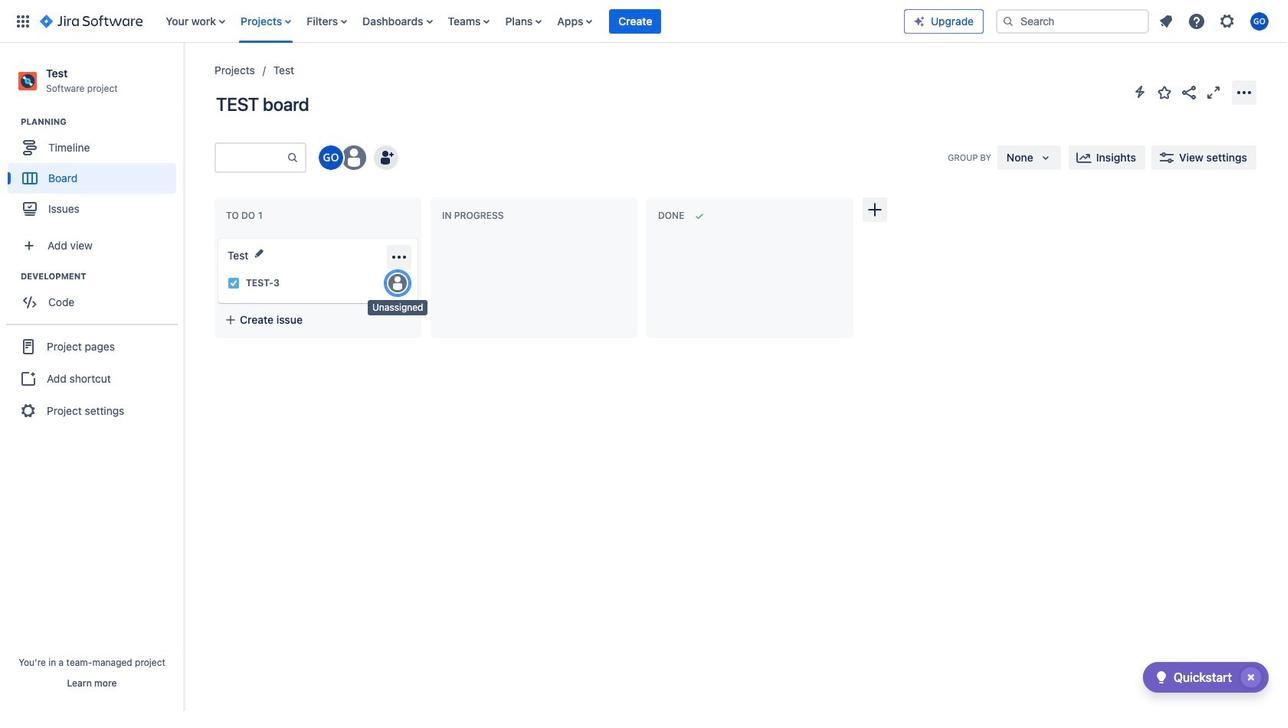 Task type: describe. For each thing, give the bounding box(es) containing it.
Search field
[[996, 9, 1149, 33]]

primary element
[[9, 0, 904, 43]]

create issue image
[[208, 228, 226, 247]]

1 horizontal spatial list
[[1152, 7, 1278, 35]]

more actions for test-3 test image
[[390, 248, 408, 267]]

your profile and settings image
[[1250, 12, 1269, 30]]

2 vertical spatial group
[[6, 324, 178, 433]]

search image
[[1002, 15, 1014, 27]]

appswitcher icon image
[[14, 12, 32, 30]]

group for development image
[[8, 271, 183, 323]]

heading for planning icon
[[21, 116, 183, 128]]

0 horizontal spatial list
[[158, 0, 904, 43]]

task image
[[228, 277, 240, 290]]

heading for development image
[[21, 271, 183, 283]]



Task type: vqa. For each thing, say whether or not it's contained in the screenshot.
VIEW SETTINGS icon
no



Task type: locate. For each thing, give the bounding box(es) containing it.
development image
[[2, 268, 21, 286]]

list item
[[609, 0, 662, 43]]

heading
[[21, 116, 183, 128], [21, 271, 183, 283]]

sidebar navigation image
[[167, 61, 201, 92]]

star test board image
[[1155, 83, 1174, 102]]

check image
[[1152, 669, 1171, 687]]

enter full screen image
[[1204, 83, 1223, 102]]

more actions image
[[1235, 83, 1253, 102]]

notifications image
[[1157, 12, 1175, 30]]

automations menu button icon image
[[1131, 83, 1149, 101]]

planning image
[[2, 113, 21, 131]]

banner
[[0, 0, 1287, 43]]

list
[[158, 0, 904, 43], [1152, 7, 1278, 35]]

2 heading from the top
[[21, 271, 183, 283]]

tooltip
[[368, 300, 428, 315]]

help image
[[1187, 12, 1206, 30]]

to do element
[[226, 210, 266, 222]]

add people image
[[377, 149, 395, 167]]

1 vertical spatial heading
[[21, 271, 183, 283]]

create column image
[[866, 201, 884, 219]]

jira software image
[[40, 12, 143, 30], [40, 12, 143, 30]]

0 vertical spatial heading
[[21, 116, 183, 128]]

dismiss quickstart image
[[1239, 666, 1263, 690]]

1 heading from the top
[[21, 116, 183, 128]]

sidebar element
[[0, 43, 184, 712]]

Search this board text field
[[216, 144, 287, 172]]

group
[[8, 116, 183, 229], [8, 271, 183, 323], [6, 324, 178, 433]]

0 vertical spatial group
[[8, 116, 183, 229]]

None search field
[[996, 9, 1149, 33]]

group for planning icon
[[8, 116, 183, 229]]

edit summary image
[[253, 248, 265, 260]]

settings image
[[1218, 12, 1237, 30]]

1 vertical spatial group
[[8, 271, 183, 323]]



